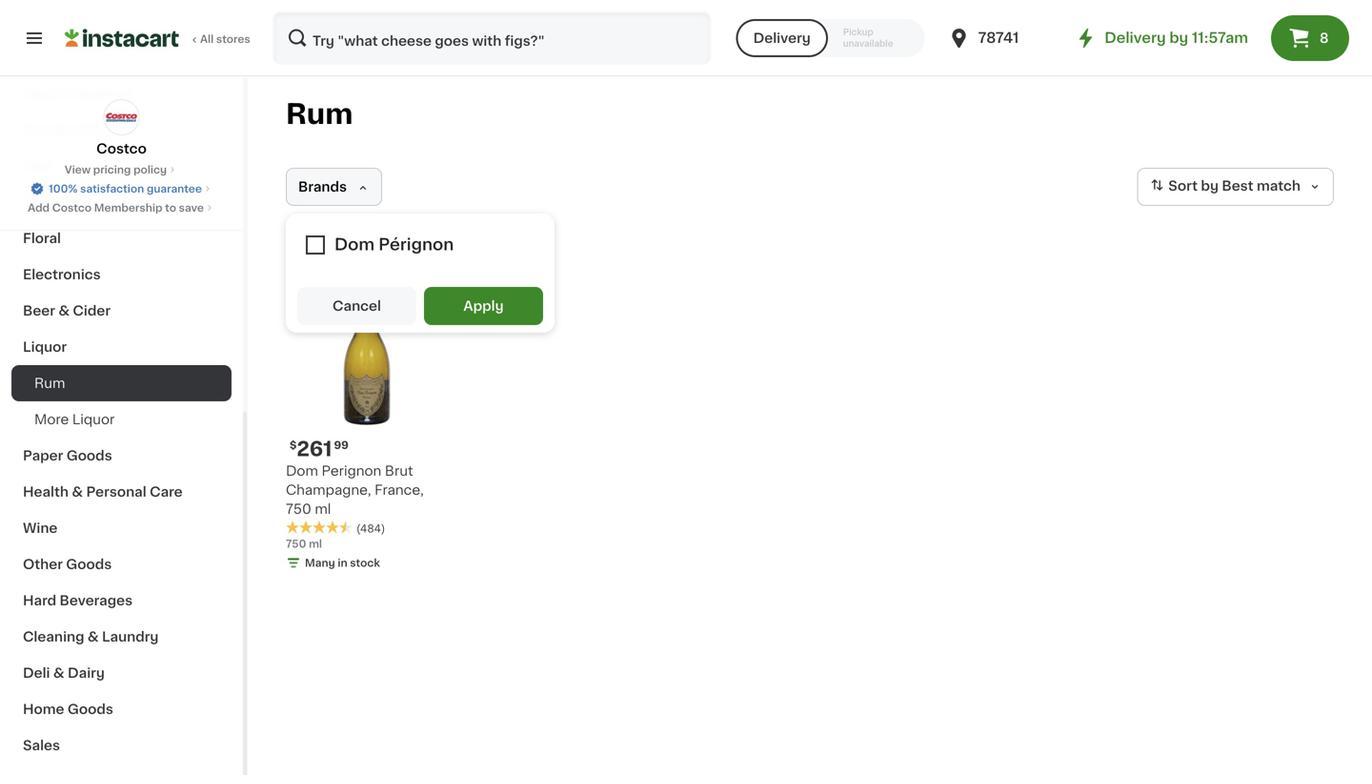 Task type: describe. For each thing, give the bounding box(es) containing it.
service type group
[[737, 19, 925, 57]]

many
[[305, 558, 335, 568]]

(484)
[[357, 523, 385, 534]]

add costco membership to save link
[[28, 200, 215, 215]]

cancel button
[[297, 287, 417, 325]]

hard beverages
[[23, 594, 133, 607]]

Best match Sort by field
[[1138, 168, 1335, 206]]

brands button
[[286, 168, 382, 206]]

cleaning & laundry
[[23, 630, 159, 644]]

view
[[65, 164, 91, 175]]

& for meat
[[61, 87, 73, 100]]

dom perignon brut champagne, france, 750 ml
[[286, 464, 424, 516]]

0 horizontal spatial liquor
[[23, 340, 67, 354]]

& for health
[[72, 485, 83, 499]]

100%
[[49, 184, 78, 194]]

floral
[[23, 232, 61, 245]]

champagne,
[[286, 483, 371, 497]]

add for add costco membership to save
[[28, 203, 50, 213]]

1 horizontal spatial costco
[[96, 142, 147, 155]]

1 vertical spatial ml
[[309, 539, 322, 549]]

stock
[[350, 558, 380, 568]]

hard
[[23, 594, 56, 607]]

policy
[[134, 164, 167, 175]]

home
[[23, 703, 64, 716]]

11:57am
[[1193, 31, 1249, 45]]

apply button
[[424, 287, 543, 325]]

apply
[[464, 299, 504, 313]]

satisfaction
[[80, 184, 144, 194]]

meat & seafood link
[[11, 75, 232, 112]]

$
[[290, 440, 297, 451]]

floral link
[[11, 220, 232, 256]]

electronics
[[23, 268, 101, 281]]

goods for home goods
[[68, 703, 113, 716]]

beer & cider link
[[11, 293, 232, 329]]

paper goods
[[23, 449, 112, 462]]

health & personal care
[[23, 485, 183, 499]]

save
[[179, 203, 204, 213]]

8
[[1320, 31, 1330, 45]]

costco inside 'add costco membership to save' 'link'
[[52, 203, 92, 213]]

& for deli
[[53, 666, 64, 680]]

brands
[[298, 180, 347, 194]]

snacks & candy link
[[11, 112, 232, 148]]

750 inside "dom perignon brut champagne, france, 750 ml"
[[286, 502, 312, 516]]

guarantee
[[147, 184, 202, 194]]

all stores
[[200, 34, 250, 44]]

snacks
[[23, 123, 73, 136]]

meat
[[23, 87, 58, 100]]

cleaning
[[23, 630, 84, 644]]

liquor link
[[11, 329, 232, 365]]

brut
[[385, 464, 414, 478]]

snacks & candy
[[23, 123, 136, 136]]

goods for other goods
[[66, 558, 112, 571]]

sales link
[[11, 727, 232, 764]]

match
[[1258, 179, 1301, 193]]

health & personal care link
[[11, 474, 232, 510]]

hard beverages link
[[11, 583, 232, 619]]

best
[[1223, 179, 1254, 193]]

care
[[150, 485, 183, 499]]

deli
[[23, 666, 50, 680]]

2 750 from the top
[[286, 539, 306, 549]]

many in stock
[[305, 558, 380, 568]]

sort
[[1169, 179, 1198, 193]]

view pricing policy link
[[65, 162, 178, 177]]

home goods
[[23, 703, 113, 716]]

instacart logo image
[[65, 27, 179, 50]]

by for sort
[[1202, 179, 1219, 193]]

add costco membership to save
[[28, 203, 204, 213]]

1 vertical spatial rum
[[34, 377, 65, 390]]

baby link
[[11, 184, 232, 220]]

baby
[[23, 195, 59, 209]]

health
[[23, 485, 69, 499]]

paper goods link
[[11, 438, 232, 474]]



Task type: locate. For each thing, give the bounding box(es) containing it.
100% satisfaction guarantee
[[49, 184, 202, 194]]

0 vertical spatial costco
[[96, 142, 147, 155]]

add for add
[[405, 283, 433, 297]]

★★★★★
[[286, 521, 353, 534], [286, 521, 353, 534]]

& left candy
[[76, 123, 87, 136]]

1 vertical spatial liquor
[[72, 413, 115, 426]]

ml down champagne,
[[315, 502, 331, 516]]

1 vertical spatial 750
[[286, 539, 306, 549]]

& down beverages
[[88, 630, 99, 644]]

delivery by 11:57am link
[[1075, 27, 1249, 50]]

home goods link
[[11, 691, 232, 727]]

delivery
[[1105, 31, 1167, 45], [754, 31, 811, 45]]

seafood
[[76, 87, 133, 100]]

in
[[338, 558, 348, 568]]

& inside "link"
[[58, 304, 70, 317]]

& for cleaning
[[88, 630, 99, 644]]

delivery inside 'delivery' button
[[754, 31, 811, 45]]

liquor down beer in the top of the page
[[23, 340, 67, 354]]

delivery inside 'delivery by 11:57am' link
[[1105, 31, 1167, 45]]

1 vertical spatial add
[[405, 283, 433, 297]]

laundry
[[102, 630, 159, 644]]

sort by
[[1169, 179, 1219, 193]]

beverages
[[60, 594, 133, 607]]

1 750 from the top
[[286, 502, 312, 516]]

78741 button
[[948, 11, 1063, 65]]

france,
[[375, 483, 424, 497]]

0 vertical spatial 750
[[286, 502, 312, 516]]

Search field
[[275, 13, 710, 63]]

view pricing policy
[[65, 164, 167, 175]]

0 horizontal spatial by
[[1170, 31, 1189, 45]]

deli & dairy link
[[11, 655, 232, 691]]

750 up 750 ml
[[286, 502, 312, 516]]

meat & seafood
[[23, 87, 133, 100]]

sales
[[23, 739, 60, 752]]

750 ml
[[286, 539, 322, 549]]

0 horizontal spatial costco
[[52, 203, 92, 213]]

beer
[[23, 304, 55, 317]]

perignon
[[322, 464, 382, 478]]

0 vertical spatial add
[[28, 203, 50, 213]]

dairy
[[68, 666, 105, 680]]

goods down the dairy
[[68, 703, 113, 716]]

electronics link
[[11, 256, 232, 293]]

wine link
[[11, 510, 232, 546]]

1 horizontal spatial rum
[[286, 101, 353, 128]]

liquor
[[23, 340, 67, 354], [72, 413, 115, 426]]

& right health
[[72, 485, 83, 499]]

dom
[[286, 464, 318, 478]]

& right beer in the top of the page
[[58, 304, 70, 317]]

deli & dairy
[[23, 666, 105, 680]]

cancel
[[333, 299, 381, 313]]

costco
[[96, 142, 147, 155], [52, 203, 92, 213]]

add inside add button
[[405, 283, 433, 297]]

& for beer
[[58, 304, 70, 317]]

goods up the health & personal care
[[66, 449, 112, 462]]

99
[[334, 440, 349, 451]]

1 horizontal spatial liquor
[[72, 413, 115, 426]]

100% satisfaction guarantee button
[[30, 177, 213, 196]]

0 horizontal spatial delivery
[[754, 31, 811, 45]]

other goods
[[23, 558, 112, 571]]

costco logo image
[[103, 99, 140, 135]]

product group
[[286, 267, 448, 574]]

paper
[[23, 449, 63, 462]]

add button
[[369, 273, 442, 307]]

stores
[[216, 34, 250, 44]]

liquor right more
[[72, 413, 115, 426]]

ml inside "dom perignon brut champagne, france, 750 ml"
[[315, 502, 331, 516]]

& right deli
[[53, 666, 64, 680]]

ml
[[315, 502, 331, 516], [309, 539, 322, 549]]

1 vertical spatial goods
[[66, 558, 112, 571]]

other goods link
[[11, 546, 232, 583]]

pets
[[23, 159, 54, 173]]

goods inside 'home goods' link
[[68, 703, 113, 716]]

candy
[[90, 123, 136, 136]]

750
[[286, 502, 312, 516], [286, 539, 306, 549]]

0 vertical spatial by
[[1170, 31, 1189, 45]]

all
[[200, 34, 214, 44]]

750 up many
[[286, 539, 306, 549]]

goods up beverages
[[66, 558, 112, 571]]

goods for paper goods
[[66, 449, 112, 462]]

0 vertical spatial goods
[[66, 449, 112, 462]]

membership
[[94, 203, 163, 213]]

by for delivery
[[1170, 31, 1189, 45]]

cider
[[73, 304, 111, 317]]

pets link
[[11, 148, 232, 184]]

goods inside other goods link
[[66, 558, 112, 571]]

1 vertical spatial costco
[[52, 203, 92, 213]]

0 vertical spatial ml
[[315, 502, 331, 516]]

more liquor
[[34, 413, 115, 426]]

to
[[165, 203, 176, 213]]

rum
[[286, 101, 353, 128], [34, 377, 65, 390]]

add inside 'add costco membership to save' 'link'
[[28, 203, 50, 213]]

wine
[[23, 522, 58, 535]]

delivery by 11:57am
[[1105, 31, 1249, 45]]

best match
[[1223, 179, 1301, 193]]

0 vertical spatial liquor
[[23, 340, 67, 354]]

rum up the brands
[[286, 101, 353, 128]]

$ 261 99
[[290, 439, 349, 459]]

1 vertical spatial by
[[1202, 179, 1219, 193]]

& right meat
[[61, 87, 73, 100]]

1 horizontal spatial delivery
[[1105, 31, 1167, 45]]

add
[[28, 203, 50, 213], [405, 283, 433, 297]]

0 vertical spatial rum
[[286, 101, 353, 128]]

cleaning & laundry link
[[11, 619, 232, 655]]

costco down candy
[[96, 142, 147, 155]]

beer & cider
[[23, 304, 111, 317]]

& for snacks
[[76, 123, 87, 136]]

delivery for delivery
[[754, 31, 811, 45]]

0 horizontal spatial add
[[28, 203, 50, 213]]

all stores link
[[65, 11, 252, 65]]

78741
[[979, 31, 1020, 45]]

delivery for delivery by 11:57am
[[1105, 31, 1167, 45]]

2 vertical spatial goods
[[68, 703, 113, 716]]

by inside field
[[1202, 179, 1219, 193]]

1 horizontal spatial add
[[405, 283, 433, 297]]

rum link
[[11, 365, 232, 401]]

goods inside paper goods link
[[66, 449, 112, 462]]

None search field
[[273, 11, 712, 65]]

1 horizontal spatial by
[[1202, 179, 1219, 193]]

costco down 100%
[[52, 203, 92, 213]]

delivery button
[[737, 19, 828, 57]]

costco link
[[96, 99, 147, 158]]

personal
[[86, 485, 147, 499]]

8 button
[[1272, 15, 1350, 61]]

other
[[23, 558, 63, 571]]

more liquor link
[[11, 401, 232, 438]]

by right 'sort'
[[1202, 179, 1219, 193]]

rum up more
[[34, 377, 65, 390]]

0 horizontal spatial rum
[[34, 377, 65, 390]]

261
[[297, 439, 332, 459]]

by
[[1170, 31, 1189, 45], [1202, 179, 1219, 193]]

by left "11:57am"
[[1170, 31, 1189, 45]]

goods
[[66, 449, 112, 462], [66, 558, 112, 571], [68, 703, 113, 716]]

&
[[61, 87, 73, 100], [76, 123, 87, 136], [58, 304, 70, 317], [72, 485, 83, 499], [88, 630, 99, 644], [53, 666, 64, 680]]

ml up many
[[309, 539, 322, 549]]



Task type: vqa. For each thing, say whether or not it's contained in the screenshot.
Brands
yes



